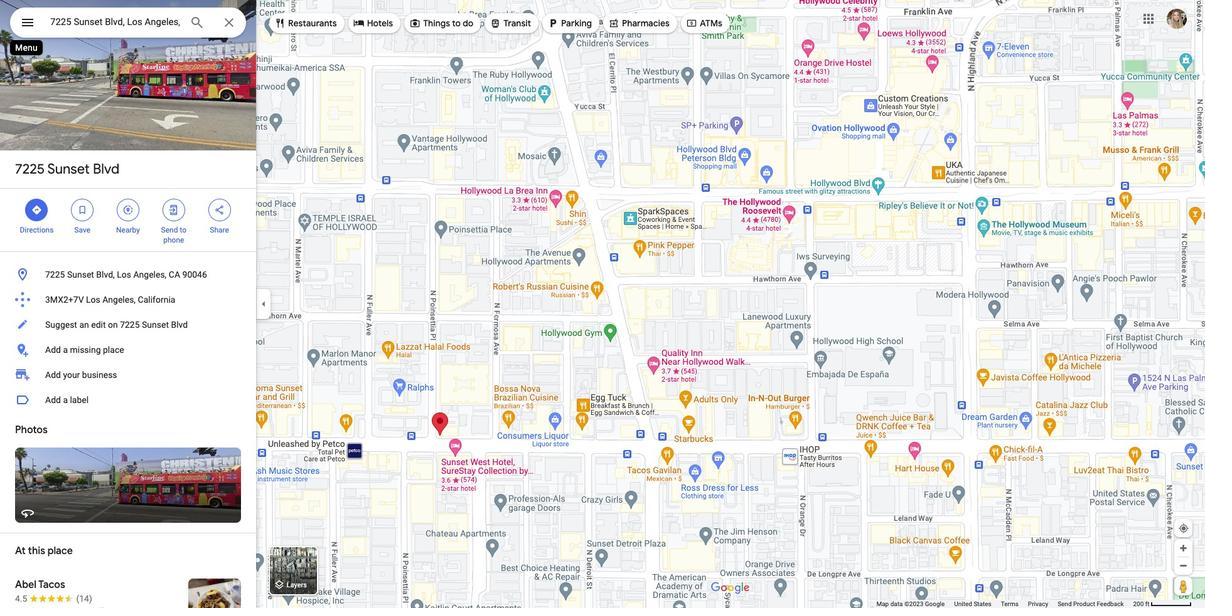 Task type: vqa. For each thing, say whether or not it's contained in the screenshot.
the leftmost selection
no



Task type: describe. For each thing, give the bounding box(es) containing it.
at
[[15, 546, 26, 558]]

angeles, inside button
[[133, 270, 167, 280]]

your
[[63, 370, 80, 380]]


[[168, 203, 179, 217]]

restaurants
[[288, 18, 337, 29]]

to inside  things to do
[[452, 18, 461, 29]]

send product feedback button
[[1058, 601, 1124, 609]]

terms button
[[1001, 601, 1019, 609]]


[[31, 203, 42, 217]]

place inside button
[[103, 345, 124, 355]]

 restaurants
[[274, 16, 337, 30]]

ca
[[169, 270, 180, 280]]

edit
[[91, 320, 106, 330]]

add a missing place button
[[0, 338, 256, 363]]

map data ©2023 google
[[877, 601, 945, 608]]

1 vertical spatial place
[[48, 546, 73, 558]]

missing
[[70, 345, 101, 355]]

4.5
[[15, 595, 27, 605]]

on
[[108, 320, 118, 330]]

google account: michelle dermenjian  
(michelle.dermenjian@adept.ai) image
[[1167, 9, 1187, 29]]

nearby
[[116, 226, 140, 235]]

things
[[423, 18, 450, 29]]

ft
[[1146, 601, 1150, 608]]

7225 for 7225 sunset blvd, los angeles, ca 90046
[[45, 270, 65, 280]]

90046
[[182, 270, 207, 280]]

pharmacies
[[622, 18, 670, 29]]

add for add a label
[[45, 396, 61, 406]]

atms
[[700, 18, 723, 29]]

zoom in image
[[1179, 544, 1188, 554]]


[[548, 16, 559, 30]]

transit
[[504, 18, 531, 29]]

do
[[463, 18, 474, 29]]

united states button
[[954, 601, 992, 609]]

7225 sunset blvd, los angeles, ca 90046 button
[[0, 262, 256, 288]]

0 vertical spatial blvd
[[93, 161, 119, 178]]

states
[[974, 601, 992, 608]]

add a label button
[[0, 388, 256, 413]]

sunset for blvd,
[[67, 270, 94, 280]]


[[274, 16, 286, 30]]

show street view coverage image
[[1175, 578, 1193, 596]]

actions for 7225 sunset blvd region
[[0, 189, 256, 252]]


[[353, 16, 365, 30]]

200 ft
[[1134, 601, 1150, 608]]

at this place
[[15, 546, 73, 558]]

an
[[79, 320, 89, 330]]

7225 sunset blvd
[[15, 161, 119, 178]]

feedback
[[1097, 601, 1124, 608]]

california
[[138, 295, 175, 305]]

7225 Sunset Blvd, Los Angeles, CA 90046 field
[[10, 8, 246, 38]]

add for add a missing place
[[45, 345, 61, 355]]

7225 for 7225 sunset blvd
[[15, 161, 45, 178]]

privacy button
[[1028, 601, 1049, 609]]

 parking
[[548, 16, 592, 30]]

hotels
[[367, 18, 393, 29]]

google maps element
[[0, 0, 1205, 609]]

united
[[954, 601, 972, 608]]

blvd inside suggest an edit on 7225 sunset blvd button
[[171, 320, 188, 330]]

 button
[[10, 8, 45, 40]]

business
[[82, 370, 117, 380]]

collapse side panel image
[[257, 298, 271, 311]]

blvd,
[[96, 270, 115, 280]]

send for send product feedback
[[1058, 601, 1072, 608]]

label
[[70, 396, 89, 406]]


[[686, 16, 697, 30]]

sunset for blvd
[[47, 161, 90, 178]]



Task type: locate. For each thing, give the bounding box(es) containing it.
7225
[[15, 161, 45, 178], [45, 270, 65, 280], [120, 320, 140, 330]]

add
[[45, 345, 61, 355], [45, 370, 61, 380], [45, 396, 61, 406]]

sunset left blvd, on the top of page
[[67, 270, 94, 280]]

blvd down california
[[171, 320, 188, 330]]

suggest an edit on 7225 sunset blvd button
[[0, 313, 256, 338]]

1 vertical spatial los
[[86, 295, 100, 305]]

0 horizontal spatial 7225
[[15, 161, 45, 178]]

7225 right on
[[120, 320, 140, 330]]

4.5 stars 14 reviews image
[[15, 593, 92, 606]]

2 a from the top
[[63, 396, 68, 406]]

2 add from the top
[[45, 370, 61, 380]]

1 horizontal spatial place
[[103, 345, 124, 355]]

0 vertical spatial to
[[452, 18, 461, 29]]

suggest an edit on 7225 sunset blvd
[[45, 320, 188, 330]]

terms
[[1001, 601, 1019, 608]]


[[122, 203, 134, 217]]

send left product
[[1058, 601, 1072, 608]]

©2023
[[905, 601, 924, 608]]

0 horizontal spatial los
[[86, 295, 100, 305]]

2 vertical spatial 7225
[[120, 320, 140, 330]]

add your business
[[45, 370, 117, 380]]

send to phone
[[161, 226, 186, 245]]

angeles, up suggest an edit on 7225 sunset blvd at the left of the page
[[102, 295, 136, 305]]

2 vertical spatial add
[[45, 396, 61, 406]]

add left label
[[45, 396, 61, 406]]

0 horizontal spatial to
[[180, 226, 186, 235]]

to inside send to phone
[[180, 226, 186, 235]]

0 horizontal spatial send
[[161, 226, 178, 235]]

0 horizontal spatial place
[[48, 546, 73, 558]]

 transit
[[490, 16, 531, 30]]


[[214, 203, 225, 217]]

zoom out image
[[1179, 562, 1188, 571]]

save
[[74, 226, 90, 235]]

7225 sunset blvd main content
[[0, 0, 256, 609]]

1 vertical spatial send
[[1058, 601, 1072, 608]]

los right blvd, on the top of page
[[117, 270, 131, 280]]

7225 up 3mx2+7v
[[45, 270, 65, 280]]

angeles, left ca in the left top of the page
[[133, 270, 167, 280]]

0 vertical spatial place
[[103, 345, 124, 355]]

to left do
[[452, 18, 461, 29]]

3mx2+7v los angeles, california
[[45, 295, 175, 305]]

united states
[[954, 601, 992, 608]]

0 vertical spatial angeles,
[[133, 270, 167, 280]]

suggest
[[45, 320, 77, 330]]

send inside button
[[1058, 601, 1072, 608]]

add your business link
[[0, 363, 256, 388]]

product
[[1074, 601, 1096, 608]]

abel tacos
[[15, 579, 65, 592]]

los
[[117, 270, 131, 280], [86, 295, 100, 305]]

1 vertical spatial to
[[180, 226, 186, 235]]

a left label
[[63, 396, 68, 406]]

add a missing place
[[45, 345, 124, 355]]

show your location image
[[1178, 524, 1190, 535]]

los inside the 7225 sunset blvd, los angeles, ca 90046 button
[[117, 270, 131, 280]]

parking
[[561, 18, 592, 29]]

add inside button
[[45, 396, 61, 406]]

None field
[[50, 14, 180, 30]]

1 horizontal spatial blvd
[[171, 320, 188, 330]]

7225 sunset blvd, los angeles, ca 90046
[[45, 270, 207, 280]]

7225 up the 
[[15, 161, 45, 178]]

1 add from the top
[[45, 345, 61, 355]]

 atms
[[686, 16, 723, 30]]

share
[[210, 226, 229, 235]]


[[77, 203, 88, 217]]

1 vertical spatial blvd
[[171, 320, 188, 330]]

footer
[[877, 601, 1134, 609]]

this
[[28, 546, 45, 558]]

privacy
[[1028, 601, 1049, 608]]

send product feedback
[[1058, 601, 1124, 608]]

2 horizontal spatial 7225
[[120, 320, 140, 330]]

sunset down california
[[142, 320, 169, 330]]

directions
[[20, 226, 54, 235]]

photos
[[15, 424, 48, 437]]


[[490, 16, 501, 30]]

place down on
[[103, 345, 124, 355]]

1 horizontal spatial los
[[117, 270, 131, 280]]

 pharmacies
[[608, 16, 670, 30]]


[[608, 16, 620, 30]]

layers
[[287, 582, 307, 590]]

footer containing map data ©2023 google
[[877, 601, 1134, 609]]

add for add your business
[[45, 370, 61, 380]]

a inside button
[[63, 396, 68, 406]]


[[20, 14, 35, 31]]

0 vertical spatial sunset
[[47, 161, 90, 178]]

footer inside google maps element
[[877, 601, 1134, 609]]

angeles,
[[133, 270, 167, 280], [102, 295, 136, 305]]

data
[[891, 601, 903, 608]]

a
[[63, 345, 68, 355], [63, 396, 68, 406]]

1 horizontal spatial 7225
[[45, 270, 65, 280]]

none field inside 7225 sunset blvd, los angeles, ca 90046 field
[[50, 14, 180, 30]]

a left missing
[[63, 345, 68, 355]]

200 ft button
[[1134, 601, 1192, 608]]

send
[[161, 226, 178, 235], [1058, 601, 1072, 608]]

place
[[103, 345, 124, 355], [48, 546, 73, 558]]

a for label
[[63, 396, 68, 406]]


[[409, 16, 421, 30]]

1 vertical spatial 7225
[[45, 270, 65, 280]]

send for send to phone
[[161, 226, 178, 235]]

a for missing
[[63, 345, 68, 355]]

0 vertical spatial 7225
[[15, 161, 45, 178]]

1 vertical spatial a
[[63, 396, 68, 406]]

add down suggest
[[45, 345, 61, 355]]

3mx2+7v los angeles, california button
[[0, 288, 256, 313]]

phone
[[163, 236, 184, 245]]

map
[[877, 601, 889, 608]]

send up phone
[[161, 226, 178, 235]]

abel
[[15, 579, 36, 592]]

3 add from the top
[[45, 396, 61, 406]]

google
[[925, 601, 945, 608]]

to up phone
[[180, 226, 186, 235]]

(14)
[[76, 595, 92, 605]]

add a label
[[45, 396, 89, 406]]

0 vertical spatial los
[[117, 270, 131, 280]]

to
[[452, 18, 461, 29], [180, 226, 186, 235]]

 things to do
[[409, 16, 474, 30]]

0 vertical spatial a
[[63, 345, 68, 355]]

1 a from the top
[[63, 345, 68, 355]]

sunset
[[47, 161, 90, 178], [67, 270, 94, 280], [142, 320, 169, 330]]

blvd up 'actions for 7225 sunset blvd' region on the top left of the page
[[93, 161, 119, 178]]

place right the this
[[48, 546, 73, 558]]

0 vertical spatial add
[[45, 345, 61, 355]]

tacos
[[38, 579, 65, 592]]

0 vertical spatial send
[[161, 226, 178, 235]]

 hotels
[[353, 16, 393, 30]]

sunset up 
[[47, 161, 90, 178]]

0 horizontal spatial blvd
[[93, 161, 119, 178]]

a inside button
[[63, 345, 68, 355]]

angeles, inside button
[[102, 295, 136, 305]]

add left your
[[45, 370, 61, 380]]

3mx2+7v
[[45, 295, 84, 305]]

2 vertical spatial sunset
[[142, 320, 169, 330]]

los inside 3mx2+7v los angeles, california button
[[86, 295, 100, 305]]

1 vertical spatial sunset
[[67, 270, 94, 280]]

send inside send to phone
[[161, 226, 178, 235]]

1 horizontal spatial send
[[1058, 601, 1072, 608]]

 search field
[[10, 8, 246, 40]]

1 horizontal spatial to
[[452, 18, 461, 29]]

1 vertical spatial add
[[45, 370, 61, 380]]

los up edit
[[86, 295, 100, 305]]

add inside button
[[45, 345, 61, 355]]

200
[[1134, 601, 1144, 608]]

blvd
[[93, 161, 119, 178], [171, 320, 188, 330]]

1 vertical spatial angeles,
[[102, 295, 136, 305]]



